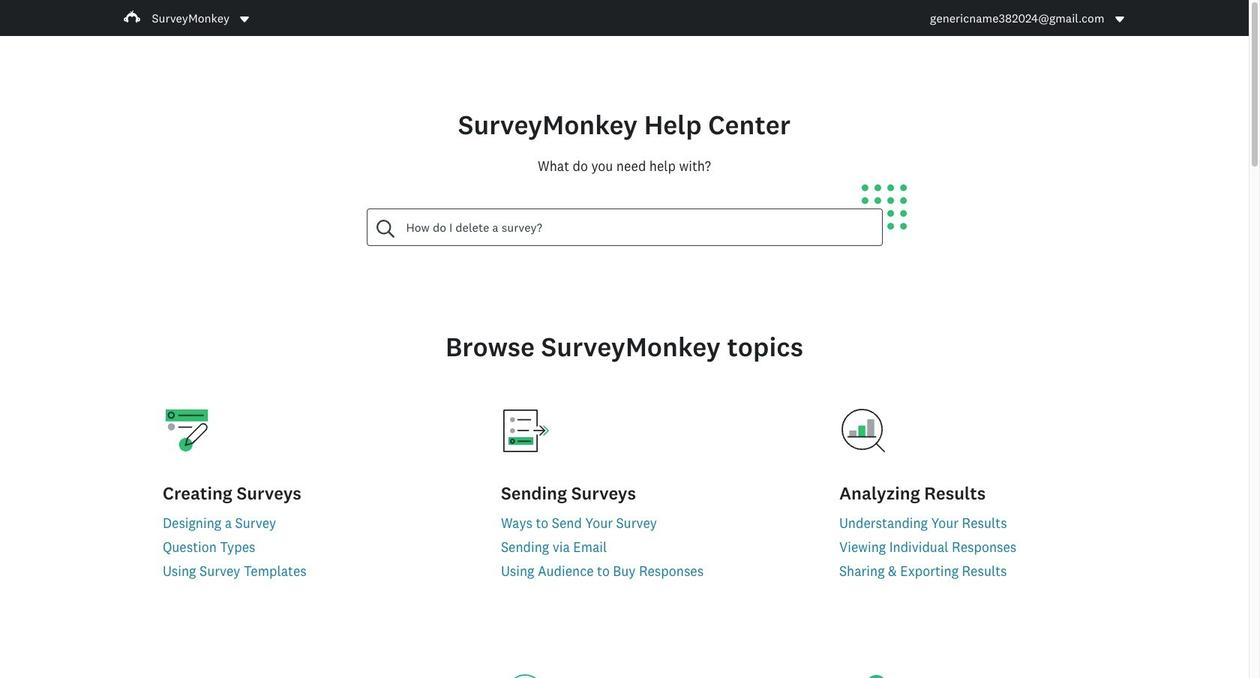 Task type: vqa. For each thing, say whether or not it's contained in the screenshot.
The Search 'text box'
yes



Task type: locate. For each thing, give the bounding box(es) containing it.
0 horizontal spatial open image
[[240, 16, 249, 22]]

open image
[[239, 13, 251, 25], [1115, 16, 1124, 22]]

open image
[[1114, 13, 1126, 25], [240, 16, 249, 22]]

1 horizontal spatial open image
[[1115, 16, 1124, 22]]

1 horizontal spatial open image
[[1114, 13, 1126, 25]]

search image
[[376, 220, 394, 238]]



Task type: describe. For each thing, give the bounding box(es) containing it.
search image
[[376, 220, 394, 238]]

Search text field
[[394, 209, 882, 245]]

0 horizontal spatial open image
[[239, 13, 251, 25]]

open image inside image
[[240, 16, 249, 22]]



